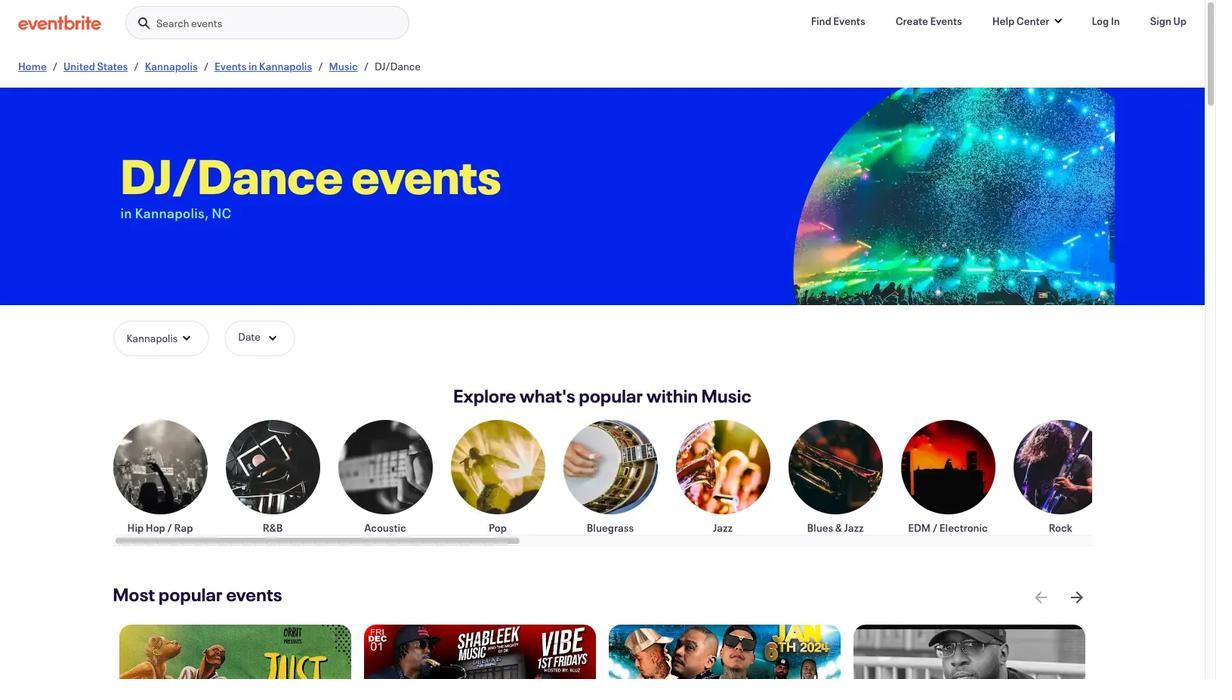 Task type: vqa. For each thing, say whether or not it's contained in the screenshot.
Kannapolis
yes



Task type: describe. For each thing, give the bounding box(es) containing it.
kannapolis button
[[113, 320, 209, 357]]

blues & jazz
[[807, 520, 864, 535]]

/ right states
[[134, 59, 139, 73]]

edm
[[908, 520, 931, 535]]

dj/dance inside dj/dance events in kannapolis, nc
[[120, 144, 343, 207]]

hop
[[146, 520, 165, 535]]

/ right music link
[[364, 59, 369, 73]]

/ left music link
[[318, 59, 323, 73]]

united
[[64, 59, 95, 73]]

in
[[1111, 14, 1120, 28]]

1 jazz from the left
[[713, 520, 733, 535]]

in inside dj/dance events in kannapolis, nc
[[120, 204, 132, 222]]

help
[[992, 14, 1015, 28]]

log
[[1092, 14, 1109, 28]]

events for dj/dance
[[352, 144, 501, 207]]

search events
[[156, 16, 222, 30]]

blues & jazz link
[[788, 420, 883, 535]]

hip hop / rap
[[127, 520, 193, 535]]

blues
[[807, 520, 833, 535]]

sign up link
[[1138, 6, 1199, 36]]

states
[[97, 59, 128, 73]]

explore what's popular within music
[[453, 384, 752, 408]]

sign up
[[1150, 14, 1187, 28]]

search events button
[[125, 6, 409, 40]]

kannapolis,
[[135, 204, 209, 222]]

rock link
[[1013, 420, 1108, 535]]

up
[[1174, 14, 1187, 28]]

0 vertical spatial music
[[329, 59, 358, 73]]

log in
[[1092, 14, 1120, 28]]

&
[[835, 520, 842, 535]]

kannapolis link
[[145, 59, 198, 73]]

eventbrite image
[[18, 15, 101, 30]]

2 jazz from the left
[[844, 520, 864, 535]]

bluegrass
[[587, 520, 634, 535]]

create events link
[[884, 6, 974, 36]]

music link
[[329, 59, 358, 73]]

dj/dance events in kannapolis, nc
[[120, 144, 501, 222]]

events for create events
[[930, 14, 962, 28]]

within
[[647, 384, 698, 408]]



Task type: locate. For each thing, give the bounding box(es) containing it.
0 vertical spatial dj/dance
[[375, 59, 421, 73]]

/ right edm
[[933, 520, 938, 535]]

kannapolis
[[145, 59, 198, 73], [259, 59, 312, 73], [127, 331, 178, 345]]

events inside dj/dance events in kannapolis, nc
[[352, 144, 501, 207]]

edm / electronic link
[[901, 420, 995, 535]]

1 vertical spatial music
[[702, 384, 752, 408]]

1 horizontal spatial dj/dance
[[375, 59, 421, 73]]

edm / electronic
[[908, 520, 988, 535]]

pop
[[489, 520, 507, 535]]

[object object] image
[[788, 88, 1115, 349]]

1 horizontal spatial events
[[226, 582, 282, 607]]

events for search
[[191, 16, 222, 30]]

1 horizontal spatial jazz
[[844, 520, 864, 535]]

1 horizontal spatial music
[[702, 384, 752, 408]]

events right find
[[833, 14, 865, 28]]

jazz
[[713, 520, 733, 535], [844, 520, 864, 535]]

0 vertical spatial popular
[[579, 384, 643, 408]]

events in kannapolis link
[[215, 59, 312, 73]]

popular
[[579, 384, 643, 408], [159, 582, 223, 607]]

dj/dance
[[375, 59, 421, 73], [120, 144, 343, 207]]

search
[[156, 16, 189, 30]]

2 horizontal spatial events
[[930, 14, 962, 28]]

0 horizontal spatial events
[[191, 16, 222, 30]]

/ right kannapolis link
[[204, 59, 209, 73]]

date
[[238, 329, 261, 344]]

arrow right chunky_svg image
[[1068, 588, 1086, 607]]

kannapolis inside button
[[127, 331, 178, 345]]

events down search events button
[[215, 59, 247, 73]]

0 horizontal spatial in
[[120, 204, 132, 222]]

united states link
[[64, 59, 128, 73]]

electronic
[[940, 520, 988, 535]]

in left kannapolis,
[[120, 204, 132, 222]]

jazz link
[[676, 420, 770, 535]]

home / united states / kannapolis / events in kannapolis / music / dj/dance
[[18, 59, 421, 73]]

r&b
[[263, 520, 283, 535]]

popular right most on the left bottom of page
[[159, 582, 223, 607]]

0 horizontal spatial music
[[329, 59, 358, 73]]

home link
[[18, 59, 47, 73]]

0 vertical spatial in
[[249, 59, 257, 73]]

2 horizontal spatial events
[[352, 144, 501, 207]]

0 horizontal spatial popular
[[159, 582, 223, 607]]

1 vertical spatial dj/dance
[[120, 144, 343, 207]]

arrow left chunky_svg image
[[1031, 588, 1050, 607]]

1 vertical spatial in
[[120, 204, 132, 222]]

sign
[[1150, 14, 1172, 28]]

rock
[[1049, 520, 1072, 535]]

acoustic
[[364, 520, 406, 535]]

events
[[833, 14, 865, 28], [930, 14, 962, 28], [215, 59, 247, 73]]

in
[[249, 59, 257, 73], [120, 204, 132, 222]]

most
[[113, 582, 155, 607]]

acoustic link
[[338, 420, 432, 535]]

0 horizontal spatial dj/dance
[[120, 144, 343, 207]]

home
[[18, 59, 47, 73]]

in down search events button
[[249, 59, 257, 73]]

nc
[[212, 204, 232, 222]]

/ right home
[[53, 59, 57, 73]]

center
[[1017, 14, 1050, 28]]

pop link
[[451, 420, 545, 535]]

hip
[[127, 520, 144, 535]]

popular left within
[[579, 384, 643, 408]]

find
[[811, 14, 832, 28]]

0 vertical spatial events
[[191, 16, 222, 30]]

what's
[[520, 384, 576, 408]]

0 horizontal spatial events
[[215, 59, 247, 73]]

1 horizontal spatial events
[[833, 14, 865, 28]]

1 horizontal spatial popular
[[579, 384, 643, 408]]

1 horizontal spatial in
[[249, 59, 257, 73]]

rap
[[174, 520, 193, 535]]

events inside search events button
[[191, 16, 222, 30]]

help center
[[992, 14, 1050, 28]]

/ left rap
[[167, 520, 172, 535]]

log in link
[[1080, 6, 1132, 36]]

create
[[896, 14, 928, 28]]

2 vertical spatial events
[[226, 582, 282, 607]]

find events
[[811, 14, 865, 28]]

create events
[[896, 14, 962, 28]]

bluegrass link
[[563, 420, 658, 535]]

/
[[53, 59, 57, 73], [134, 59, 139, 73], [204, 59, 209, 73], [318, 59, 323, 73], [364, 59, 369, 73], [167, 520, 172, 535], [933, 520, 938, 535]]

find events link
[[799, 6, 878, 36]]

hip hop / rap link
[[113, 420, 207, 535]]

music
[[329, 59, 358, 73], [702, 384, 752, 408]]

events for find events
[[833, 14, 865, 28]]

0 horizontal spatial jazz
[[713, 520, 733, 535]]

most popular events
[[113, 582, 282, 607]]

1 vertical spatial popular
[[159, 582, 223, 607]]

events
[[191, 16, 222, 30], [352, 144, 501, 207], [226, 582, 282, 607]]

r&b link
[[225, 420, 320, 535]]

events right create
[[930, 14, 962, 28]]

date button
[[225, 320, 295, 357]]

1 vertical spatial events
[[352, 144, 501, 207]]

explore
[[453, 384, 516, 408]]



